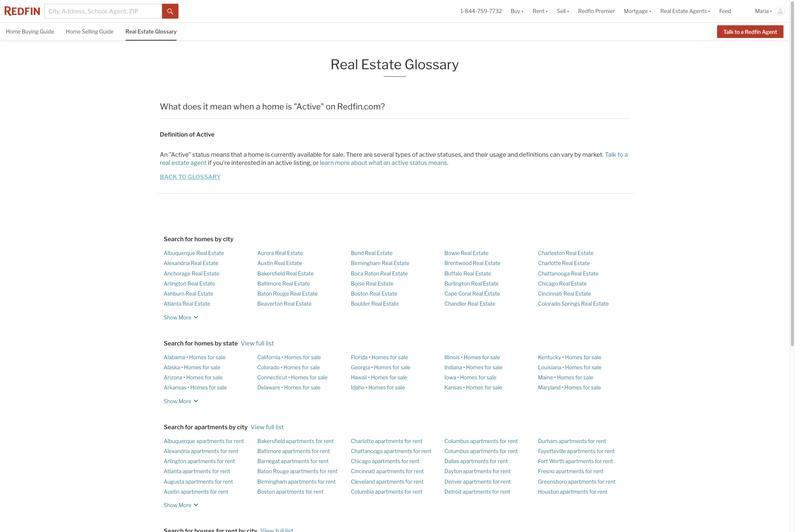 Task type: vqa. For each thing, say whether or not it's contained in the screenshot.
Waterpark
no



Task type: locate. For each thing, give the bounding box(es) containing it.
1 vertical spatial to
[[618, 151, 624, 158]]

alexandria up anchorage
[[164, 260, 190, 267]]

homes for sale link down search for homes by state view full list
[[189, 354, 226, 361]]

0 horizontal spatial full
[[256, 340, 265, 347]]

2 baton from the top
[[258, 469, 272, 475]]

0 horizontal spatial boston
[[258, 489, 275, 495]]

baltimore
[[258, 281, 281, 287], [258, 448, 281, 455]]

to inside talk to a real estate agent
[[618, 151, 624, 158]]

0 vertical spatial homes
[[195, 236, 214, 243]]

0 vertical spatial talk
[[724, 29, 734, 35]]

talk to a real estate agent link
[[160, 151, 628, 167]]

0 vertical spatial city
[[223, 236, 234, 243]]

1 vertical spatial talk
[[605, 151, 617, 158]]

• for illinois
[[461, 354, 463, 361]]

rent for atlanta apartments for rent link
[[220, 469, 230, 475]]

apartments for dallas apartments for rent link
[[461, 459, 489, 465]]

estate for bowie real estate
[[473, 250, 489, 257]]

show more link down arkansas link
[[164, 395, 200, 406]]

apartments for arlington apartments for rent 'link'
[[188, 459, 216, 465]]

0 vertical spatial albuquerque
[[164, 250, 195, 257]]

rent ▾ button
[[533, 0, 548, 22]]

apartments for alexandria apartments for rent 'link'
[[191, 448, 219, 455]]

list up bakersfield apartments for rent link
[[276, 424, 284, 431]]

bend real estate link
[[351, 250, 393, 257]]

2 bakersfield from the top
[[258, 438, 285, 445]]

1 vertical spatial colorado
[[258, 365, 280, 371]]

1 search from the top
[[164, 236, 184, 243]]

homes up 'georgia • homes for sale'
[[372, 354, 389, 361]]

1 columbus apartments for rent link from the top
[[445, 438, 518, 445]]

guide right selling
[[99, 28, 114, 35]]

homes for sale link down 'connecticut • homes for sale'
[[284, 385, 321, 391]]

apartments for charlotte apartments for rent link
[[375, 438, 404, 445]]

chicago up "cincinnati real estate" link
[[538, 281, 558, 287]]

estate for alexandria real estate
[[203, 260, 219, 267]]

homes for sale link for arizona • homes for sale
[[186, 375, 223, 381]]

1 columbus from the top
[[445, 438, 469, 445]]

sale.
[[332, 151, 345, 158]]

list for search for homes by state view full list
[[266, 340, 274, 347]]

1 horizontal spatial glossary
[[405, 56, 459, 73]]

arlington up ashburn
[[164, 281, 186, 287]]

homes for illinois
[[464, 354, 481, 361]]

atlanta
[[164, 301, 182, 307], [164, 469, 182, 475]]

rouge for real
[[273, 291, 289, 297]]

1 vertical spatial full
[[266, 424, 275, 431]]

0 vertical spatial show more
[[164, 314, 191, 321]]

1 vertical spatial rouge
[[273, 469, 289, 475]]

1 vertical spatial homes
[[195, 340, 214, 347]]

0 vertical spatial home
[[262, 102, 284, 111]]

search up alabama
[[164, 340, 184, 347]]

1 horizontal spatial "active"
[[294, 102, 324, 111]]

City, Address, School, Agent, ZIP search field
[[44, 4, 162, 19]]

0 horizontal spatial chicago
[[351, 459, 371, 465]]

search up albuquerque real estate
[[164, 236, 184, 243]]

charleston
[[538, 250, 565, 257]]

talk right market.
[[605, 151, 617, 158]]

premier
[[596, 8, 615, 14]]

real for buffalo real estate
[[464, 270, 475, 277]]

an right in
[[268, 160, 274, 167]]

city for homes
[[223, 236, 234, 243]]

1 atlanta from the top
[[164, 301, 182, 307]]

sale up colorado • homes for sale
[[311, 354, 321, 361]]

alexandria apartments for rent link
[[164, 448, 239, 455]]

arlington up augusta
[[164, 459, 186, 465]]

rent for dallas apartments for rent link
[[498, 459, 508, 465]]

•
[[186, 354, 188, 361], [282, 354, 283, 361], [369, 354, 371, 361], [461, 354, 463, 361], [563, 354, 564, 361], [181, 365, 183, 371], [281, 365, 283, 371], [372, 365, 373, 371], [464, 365, 465, 371], [563, 365, 564, 371], [184, 375, 185, 381], [289, 375, 290, 381], [368, 375, 370, 381], [458, 375, 459, 381], [554, 375, 556, 381], [188, 385, 189, 391], [282, 385, 283, 391], [366, 385, 368, 391], [464, 385, 465, 391], [562, 385, 564, 391]]

• up maine • homes for sale
[[563, 365, 564, 371]]

0 vertical spatial cincinnati
[[538, 291, 563, 297]]

homes for connecticut
[[291, 375, 309, 381]]

real for bend real estate
[[365, 250, 376, 257]]

list for search for apartments by city view full list
[[276, 424, 284, 431]]

1 columbus apartments for rent from the top
[[445, 438, 518, 445]]

homes down 'connecticut • homes for sale'
[[284, 385, 302, 391]]

1 horizontal spatial city
[[237, 424, 248, 431]]

birmingham apartments for rent
[[258, 479, 336, 485]]

4 ▾ from the left
[[650, 8, 652, 14]]

talk
[[724, 29, 734, 35], [605, 151, 617, 158]]

colorado springs real estate link
[[538, 301, 609, 307]]

• for connecticut
[[289, 375, 290, 381]]

0 horizontal spatial guide
[[40, 28, 54, 35]]

home buying guide
[[6, 28, 54, 35]]

sale for idaho • homes for sale
[[395, 385, 405, 391]]

chicago
[[538, 281, 558, 287], [351, 459, 371, 465]]

1 more from the top
[[179, 314, 191, 321]]

▾ inside rent ▾ dropdown button
[[546, 8, 548, 14]]

0 vertical spatial list
[[266, 340, 274, 347]]

0 vertical spatial columbus
[[445, 438, 469, 445]]

2 vertical spatial more
[[179, 503, 191, 509]]

1 horizontal spatial austin
[[258, 260, 273, 267]]

estate for aurora real estate
[[287, 250, 303, 257]]

• right kansas
[[464, 385, 465, 391]]

1 horizontal spatial chattanooga
[[538, 270, 570, 277]]

estate
[[673, 8, 689, 14], [138, 28, 154, 35], [361, 56, 402, 73], [208, 250, 224, 257], [287, 250, 303, 257], [377, 250, 393, 257], [473, 250, 489, 257], [578, 250, 594, 257], [203, 260, 219, 267], [286, 260, 302, 267], [394, 260, 410, 267], [485, 260, 501, 267], [574, 260, 590, 267], [204, 270, 220, 277], [298, 270, 314, 277], [392, 270, 408, 277], [476, 270, 492, 277], [583, 270, 599, 277], [199, 281, 215, 287], [294, 281, 310, 287], [378, 281, 394, 287], [483, 281, 499, 287], [571, 281, 587, 287], [198, 291, 213, 297], [302, 291, 318, 297], [382, 291, 398, 297], [485, 291, 500, 297], [576, 291, 592, 297], [195, 301, 210, 307], [296, 301, 312, 307], [383, 301, 399, 307], [480, 301, 496, 307], [593, 301, 609, 307]]

baton rouge real estate
[[258, 291, 318, 297]]

show more link for apartments
[[164, 499, 200, 510]]

rent for durham apartments for rent link
[[597, 438, 607, 445]]

1 vertical spatial search
[[164, 340, 184, 347]]

1 guide from the left
[[40, 28, 54, 35]]

homes up indiana • homes for sale
[[464, 354, 481, 361]]

2 guide from the left
[[99, 28, 114, 35]]

1 vertical spatial means
[[429, 160, 447, 167]]

status down types
[[410, 160, 427, 167]]

atlanta down ashburn
[[164, 301, 182, 307]]

boston
[[351, 291, 369, 297], [258, 489, 275, 495]]

▾ inside buy ▾ dropdown button
[[522, 8, 524, 14]]

3 show more from the top
[[164, 503, 191, 509]]

homes up colorado • homes for sale
[[285, 354, 302, 361]]

1 vertical spatial atlanta
[[164, 469, 182, 475]]

2 vertical spatial show
[[164, 503, 178, 509]]

• right 'hawaii'
[[368, 375, 370, 381]]

homes for sale link up delaware • homes for sale
[[291, 375, 328, 381]]

0 horizontal spatial austin
[[164, 489, 180, 495]]

real for burlington real estate
[[471, 281, 482, 287]]

homes for sale link up the "arkansas • homes for sale"
[[186, 375, 223, 381]]

1 ▾ from the left
[[522, 8, 524, 14]]

homes for colorado
[[284, 365, 301, 371]]

is
[[286, 102, 292, 111], [265, 151, 270, 158]]

1 horizontal spatial talk
[[724, 29, 734, 35]]

redfin inside talk to a redfin agent button
[[745, 29, 761, 35]]

boulder
[[351, 301, 370, 307]]

1 vertical spatial of
[[412, 151, 418, 158]]

0 vertical spatial baltimore
[[258, 281, 281, 287]]

show down arkansas
[[164, 398, 178, 405]]

chattanooga for chattanooga real estate
[[538, 270, 570, 277]]

talk to a real estate agent
[[160, 151, 628, 167]]

1 show more link from the top
[[164, 311, 200, 322]]

2 albuquerque from the top
[[164, 438, 195, 445]]

homes up louisiana • homes for sale
[[565, 354, 583, 361]]

1 vertical spatial charlotte
[[351, 438, 374, 445]]

3 show more link from the top
[[164, 499, 200, 510]]

guide for home buying guide
[[40, 28, 54, 35]]

vary
[[562, 151, 574, 158]]

1 bakersfield from the top
[[258, 270, 285, 277]]

kentucky • homes for sale
[[538, 354, 602, 361]]

3 more from the top
[[179, 503, 191, 509]]

homes for sale link for idaho • homes for sale
[[369, 385, 405, 391]]

a down feed "button"
[[741, 29, 744, 35]]

1 vertical spatial more
[[179, 398, 191, 405]]

1 vertical spatial alexandria
[[164, 448, 190, 455]]

homes for sale link down arizona • homes for sale
[[191, 385, 227, 391]]

0 horizontal spatial redfin
[[579, 8, 595, 14]]

homes for sale link up indiana • homes for sale
[[464, 354, 500, 361]]

homes for florida
[[372, 354, 389, 361]]

rent for bakersfield apartments for rent link
[[324, 438, 334, 445]]

1 baton from the top
[[258, 291, 272, 297]]

albuquerque apartments for rent
[[164, 438, 244, 445]]

1 home from the left
[[6, 28, 21, 35]]

austin down augusta
[[164, 489, 180, 495]]

1 vertical spatial columbus apartments for rent
[[445, 448, 518, 455]]

charlotte
[[538, 260, 561, 267], [351, 438, 374, 445]]

view full list link up 'bakersfield apartments for rent'
[[251, 424, 284, 431]]

rent ▾
[[533, 8, 548, 14]]

mortgage ▾
[[624, 8, 652, 14]]

1 horizontal spatial full
[[266, 424, 275, 431]]

a
[[741, 29, 744, 35], [256, 102, 261, 111], [244, 151, 247, 158], [625, 151, 628, 158]]

show more link for homes
[[164, 395, 200, 406]]

rent
[[533, 8, 545, 14]]

georgia • homes for sale
[[351, 365, 411, 371]]

1 horizontal spatial charlotte
[[538, 260, 561, 267]]

sale down "alabama • homes for sale"
[[211, 365, 221, 371]]

0 vertical spatial birmingham
[[351, 260, 381, 267]]

1 vertical spatial chicago
[[351, 459, 371, 465]]

what does it mean when a home is "active" on redfin.com?
[[160, 102, 385, 111]]

maria ▾
[[756, 8, 773, 14]]

1 show from the top
[[164, 314, 178, 321]]

homes for sale link for maine • homes for sale
[[557, 375, 594, 381]]

columbia
[[351, 489, 374, 495]]

active down types
[[392, 160, 409, 167]]

1 an from the left
[[268, 160, 274, 167]]

alexandria up arlington apartments for rent 'link'
[[164, 448, 190, 455]]

2 search from the top
[[164, 340, 184, 347]]

1 horizontal spatial colorado
[[538, 301, 561, 307]]

alexandria for alexandria real estate
[[164, 260, 190, 267]]

houston
[[538, 489, 559, 495]]

california • homes for sale
[[258, 354, 321, 361]]

by right the vary
[[575, 151, 582, 158]]

redfin left agent
[[745, 29, 761, 35]]

▾ for mortgage ▾
[[650, 8, 652, 14]]

0 vertical spatial show more link
[[164, 311, 200, 322]]

apartments for austin apartments for rent link
[[181, 489, 209, 495]]

homes for sale link
[[189, 354, 226, 361], [285, 354, 321, 361], [372, 354, 408, 361], [464, 354, 500, 361], [565, 354, 602, 361], [184, 365, 221, 371], [284, 365, 320, 371], [374, 365, 411, 371], [466, 365, 503, 371], [566, 365, 602, 371], [186, 375, 223, 381], [291, 375, 328, 381], [371, 375, 408, 381], [460, 375, 497, 381], [557, 375, 594, 381], [191, 385, 227, 391], [284, 385, 321, 391], [369, 385, 405, 391], [466, 385, 503, 391], [565, 385, 601, 391]]

sale for maine • homes for sale
[[584, 375, 594, 381]]

alexandria real estate
[[164, 260, 219, 267]]

2 columbus apartments for rent from the top
[[445, 448, 518, 455]]

1 vertical spatial baltimore
[[258, 448, 281, 455]]

apartments for durham apartments for rent link
[[559, 438, 587, 445]]

▾ for maria ▾
[[770, 8, 773, 14]]

0 horizontal spatial talk
[[605, 151, 617, 158]]

0 vertical spatial redfin
[[579, 8, 595, 14]]

view right the state
[[241, 340, 255, 347]]

homes for sale link down the 'hawaii • homes for sale'
[[369, 385, 405, 391]]

view up barnegat
[[251, 424, 265, 431]]

does
[[183, 102, 202, 111]]

1 arlington from the top
[[164, 281, 186, 287]]

homes for sale link down louisiana • homes for sale
[[557, 375, 594, 381]]

delaware link
[[258, 385, 280, 391]]

fayetteville apartments for rent link
[[538, 448, 615, 455]]

homes down kentucky • homes for sale
[[566, 365, 583, 371]]

2 alexandria from the top
[[164, 448, 190, 455]]

california link
[[258, 354, 281, 361]]

2 show more from the top
[[164, 398, 191, 405]]

rent for denver apartments for rent link
[[501, 479, 511, 485]]

1 vertical spatial albuquerque
[[164, 438, 195, 445]]

columbus
[[445, 438, 469, 445], [445, 448, 469, 455]]

apartments for barnegat apartments for rent link
[[281, 459, 310, 465]]

2 ▾ from the left
[[546, 8, 548, 14]]

0 vertical spatial rouge
[[273, 291, 289, 297]]

1 vertical spatial columbus
[[445, 448, 469, 455]]

more for homes
[[179, 398, 191, 405]]

homes down the 'hawaii • homes for sale'
[[369, 385, 386, 391]]

by for search for apartments by city view full list
[[229, 424, 236, 431]]

0 horizontal spatial birmingham
[[258, 479, 287, 485]]

1 vertical spatial show
[[164, 398, 178, 405]]

0 horizontal spatial "active"
[[169, 151, 191, 158]]

1 vertical spatial cincinnati
[[351, 469, 375, 475]]

0 horizontal spatial an
[[268, 160, 274, 167]]

1 homes from the top
[[195, 236, 214, 243]]

albuquerque real estate
[[164, 250, 224, 257]]

homes for sale link down indiana • homes for sale
[[460, 375, 497, 381]]

search for apartments by city view full list
[[164, 424, 284, 431]]

0 vertical spatial arlington
[[164, 281, 186, 287]]

0 horizontal spatial cincinnati
[[351, 469, 375, 475]]

• right illinois
[[461, 354, 463, 361]]

definitions
[[520, 151, 549, 158]]

0 vertical spatial chattanooga
[[538, 270, 570, 277]]

0 vertical spatial glossary
[[155, 28, 177, 35]]

guide right buying on the left of the page
[[40, 28, 54, 35]]

apartments for chattanooga apartments for rent link
[[384, 448, 412, 455]]

real for alexandria real estate
[[191, 260, 202, 267]]

sale down arizona • homes for sale
[[217, 385, 227, 391]]

birmingham down the bend real estate
[[351, 260, 381, 267]]

1 rouge from the top
[[273, 291, 289, 297]]

estate inside dropdown button
[[673, 8, 689, 14]]

real for boise real estate
[[366, 281, 377, 287]]

chicago apartments for rent link
[[351, 459, 420, 465]]

sale for illinois • homes for sale
[[491, 354, 500, 361]]

by for search for homes by state view full list
[[215, 340, 222, 347]]

▾ inside sell ▾ dropdown button
[[567, 8, 570, 14]]

austin down the aurora
[[258, 260, 273, 267]]

charlotte for charlotte apartments for rent
[[351, 438, 374, 445]]

apartments for detroit apartments for rent link
[[463, 489, 491, 495]]

0 vertical spatial colorado
[[538, 301, 561, 307]]

more down austin apartments for rent
[[179, 503, 191, 509]]

• for delaware
[[282, 385, 283, 391]]

0 vertical spatial boston
[[351, 291, 369, 297]]

homes for sale link down kentucky • homes for sale
[[566, 365, 602, 371]]

selling
[[82, 28, 98, 35]]

2 homes from the top
[[195, 340, 214, 347]]

homes for sale link for alaska • homes for sale
[[184, 365, 221, 371]]

arlington apartments for rent
[[164, 459, 235, 465]]

to inside button
[[735, 29, 740, 35]]

cape coral real estate
[[445, 291, 500, 297]]

denver apartments for rent link
[[445, 479, 511, 485]]

charlotte apartments for rent link
[[351, 438, 423, 445]]

6 ▾ from the left
[[770, 8, 773, 14]]

bowie real estate
[[445, 250, 489, 257]]

real for brentwood real estate
[[473, 260, 484, 267]]

1 vertical spatial baton
[[258, 469, 272, 475]]

2 and from the left
[[508, 151, 518, 158]]

0 vertical spatial view
[[241, 340, 255, 347]]

1 vertical spatial boston
[[258, 489, 275, 495]]

show more down austin apartments for rent
[[164, 503, 191, 509]]

1 vertical spatial show more
[[164, 398, 191, 405]]

0 vertical spatial view full list link
[[241, 340, 274, 347]]

birmingham real estate
[[351, 260, 410, 267]]

0 vertical spatial "active"
[[294, 102, 324, 111]]

1 vertical spatial view
[[251, 424, 265, 431]]

redfin left premier
[[579, 8, 595, 14]]

1 albuquerque from the top
[[164, 250, 195, 257]]

0 vertical spatial is
[[286, 102, 292, 111]]

active down currently
[[276, 160, 292, 167]]

0 vertical spatial atlanta
[[164, 301, 182, 307]]

homes down iowa • homes for sale
[[466, 385, 484, 391]]

back
[[160, 174, 177, 181]]

apartments for the birmingham apartments for rent link at the left bottom of the page
[[288, 479, 317, 485]]

1 vertical spatial columbus apartments for rent link
[[445, 448, 518, 455]]

2 arlington from the top
[[164, 459, 186, 465]]

apartments for baltimore apartments for rent link
[[282, 448, 311, 455]]

albuquerque apartments for rent link
[[164, 438, 244, 445]]

real for aurora real estate
[[275, 250, 286, 257]]

2 show from the top
[[164, 398, 178, 405]]

sale down 'georgia • homes for sale'
[[398, 375, 408, 381]]

sale up 'connecticut • homes for sale'
[[310, 365, 320, 371]]

to down feed "button"
[[735, 29, 740, 35]]

0 vertical spatial real estate glossary
[[126, 28, 177, 35]]

0 vertical spatial to
[[735, 29, 740, 35]]

2 vertical spatial show more
[[164, 503, 191, 509]]

home right when
[[262, 102, 284, 111]]

arlington real estate link
[[164, 281, 215, 287]]

5 ▾ from the left
[[708, 8, 711, 14]]

0 horizontal spatial active
[[276, 160, 292, 167]]

2 baltimore from the top
[[258, 448, 281, 455]]

estate for boise real estate
[[378, 281, 394, 287]]

rent for albuquerque apartments for rent link
[[234, 438, 244, 445]]

idaho • homes for sale
[[351, 385, 405, 391]]

1 horizontal spatial of
[[412, 151, 418, 158]]

boise real estate
[[351, 281, 394, 287]]

bakersfield down austin real estate
[[258, 270, 285, 277]]

search for search for homes by city
[[164, 236, 184, 243]]

home buying guide link
[[6, 23, 54, 40]]

if
[[208, 160, 212, 167]]

apartments for cleveland apartments for rent link
[[376, 479, 405, 485]]

• for arkansas
[[188, 385, 189, 391]]

apartments for second columbus apartments for rent link from the top of the page
[[471, 448, 499, 455]]

1 alexandria from the top
[[164, 260, 190, 267]]

1 horizontal spatial is
[[286, 102, 292, 111]]

0 vertical spatial austin
[[258, 260, 273, 267]]

1 horizontal spatial means
[[429, 160, 447, 167]]

apartments for bakersfield apartments for rent link
[[286, 438, 315, 445]]

0 horizontal spatial charlotte
[[351, 438, 374, 445]]

0 vertical spatial charlotte
[[538, 260, 561, 267]]

home for that
[[248, 151, 264, 158]]

1 horizontal spatial an
[[384, 160, 391, 167]]

cincinnati for cincinnati real estate
[[538, 291, 563, 297]]

sale down louisiana • homes for sale
[[584, 375, 594, 381]]

or
[[313, 160, 319, 167]]

homes for sale link for california • homes for sale
[[285, 354, 321, 361]]

3 search from the top
[[164, 424, 184, 431]]

boston up "boulder"
[[351, 291, 369, 297]]

• right iowa
[[458, 375, 459, 381]]

durham apartments for rent link
[[538, 438, 607, 445]]

• for iowa
[[458, 375, 459, 381]]

▾ inside mortgage ▾ dropdown button
[[650, 8, 652, 14]]

homes for sale link down maine • homes for sale
[[565, 385, 601, 391]]

homes up maryland • homes for sale
[[557, 375, 575, 381]]

full up california at the bottom left of page
[[256, 340, 265, 347]]

1 baltimore from the top
[[258, 281, 281, 287]]

cincinnati down 'chicago real estate' link
[[538, 291, 563, 297]]

rent for detroit apartments for rent link
[[501, 489, 511, 495]]

austin real estate link
[[258, 260, 302, 267]]

bend real estate
[[351, 250, 393, 257]]

homes for sale link for illinois • homes for sale
[[464, 354, 500, 361]]

• right the "arizona"
[[184, 375, 185, 381]]

3 show from the top
[[164, 503, 178, 509]]

homes up "alabama • homes for sale"
[[195, 340, 214, 347]]

homes down maine • homes for sale
[[565, 385, 582, 391]]

• right georgia link
[[372, 365, 373, 371]]

2 more from the top
[[179, 398, 191, 405]]

0 horizontal spatial is
[[265, 151, 270, 158]]

2 rouge from the top
[[273, 469, 289, 475]]

durham apartments for rent
[[538, 438, 607, 445]]

2 horizontal spatial active
[[419, 151, 436, 158]]

cincinnati up cleveland
[[351, 469, 375, 475]]

albuquerque up alexandria apartments for rent
[[164, 438, 195, 445]]

cleveland
[[351, 479, 375, 485]]

illinois • homes for sale
[[445, 354, 500, 361]]

available
[[298, 151, 322, 158]]

0 horizontal spatial real estate glossary
[[126, 28, 177, 35]]

columbia apartments for rent link
[[351, 489, 423, 495]]

"active" up the estate
[[169, 151, 191, 158]]

• right the idaho
[[366, 385, 368, 391]]

colorado down "cincinnati real estate" link
[[538, 301, 561, 307]]

• up louisiana • homes for sale
[[563, 354, 564, 361]]

it
[[203, 102, 208, 111]]

0 vertical spatial full
[[256, 340, 265, 347]]

city for apartments
[[237, 424, 248, 431]]

baltimore up barnegat
[[258, 448, 281, 455]]

2 atlanta from the top
[[164, 469, 182, 475]]

talk to a redfin agent
[[724, 29, 778, 35]]

• up colorado • homes for sale
[[282, 354, 283, 361]]

homes for sale link for louisiana • homes for sale
[[566, 365, 602, 371]]

1 horizontal spatial to
[[735, 29, 740, 35]]

sale for hawaii • homes for sale
[[398, 375, 408, 381]]

apartments for boston apartments for rent link
[[276, 489, 305, 495]]

greensboro
[[538, 479, 567, 485]]

chattanooga up chicago apartments for rent link
[[351, 448, 383, 455]]

1 and from the left
[[464, 151, 474, 158]]

1 horizontal spatial real estate glossary
[[331, 56, 459, 73]]

alexandria
[[164, 260, 190, 267], [164, 448, 190, 455]]

rent
[[234, 438, 244, 445], [324, 438, 334, 445], [413, 438, 423, 445], [508, 438, 518, 445], [597, 438, 607, 445], [229, 448, 239, 455], [320, 448, 330, 455], [422, 448, 432, 455], [508, 448, 518, 455], [605, 448, 615, 455], [225, 459, 235, 465], [319, 459, 329, 465], [410, 459, 420, 465], [498, 459, 508, 465], [603, 459, 613, 465], [220, 469, 230, 475], [328, 469, 338, 475], [414, 469, 424, 475], [501, 469, 511, 475], [594, 469, 604, 475], [223, 479, 233, 485], [326, 479, 336, 485], [414, 479, 424, 485], [501, 479, 511, 485], [606, 479, 616, 485], [218, 489, 228, 495], [314, 489, 324, 495], [413, 489, 423, 495], [501, 489, 511, 495], [598, 489, 608, 495]]

1 vertical spatial city
[[237, 424, 248, 431]]

talk for talk to a real estate agent
[[605, 151, 617, 158]]

view full list link for search for apartments by city view full list
[[251, 424, 284, 431]]

sell
[[557, 8, 566, 14]]

homes up albuquerque real estate
[[195, 236, 214, 243]]

• right florida link
[[369, 354, 371, 361]]

▾ right rent
[[546, 8, 548, 14]]

0 horizontal spatial and
[[464, 151, 474, 158]]

real for bowie real estate
[[461, 250, 472, 257]]

2 home from the left
[[66, 28, 81, 35]]

0 horizontal spatial home
[[6, 28, 21, 35]]

1 vertical spatial view full list link
[[251, 424, 284, 431]]

1 horizontal spatial birmingham
[[351, 260, 381, 267]]

homes for sale link up 'connecticut • homes for sale'
[[284, 365, 320, 371]]

estate for birmingham real estate
[[394, 260, 410, 267]]

a right market.
[[625, 151, 628, 158]]

feed
[[720, 8, 732, 14]]

show for search for apartments by city
[[164, 503, 178, 509]]

full up bakersfield apartments for rent link
[[266, 424, 275, 431]]

bakersfield up barnegat
[[258, 438, 285, 445]]

talk inside button
[[724, 29, 734, 35]]

ashburn
[[164, 291, 185, 297]]

2 show more link from the top
[[164, 395, 200, 406]]

0 vertical spatial of
[[189, 131, 195, 138]]

active left statuses,
[[419, 151, 436, 158]]

there
[[346, 151, 363, 158]]

albuquerque
[[164, 250, 195, 257], [164, 438, 195, 445]]

talk inside talk to a real estate agent
[[605, 151, 617, 158]]

sale up delaware • homes for sale
[[318, 375, 328, 381]]

sale up indiana • homes for sale
[[491, 354, 500, 361]]

• right delaware link
[[282, 385, 283, 391]]

rouge
[[273, 291, 289, 297], [273, 469, 289, 475]]

• up alaska • homes for sale
[[186, 354, 188, 361]]

albuquerque up alexandria real estate "link"
[[164, 250, 195, 257]]

rent for the birmingham apartments for rent link at the left bottom of the page
[[326, 479, 336, 485]]

show down atlanta real estate at left
[[164, 314, 178, 321]]

birmingham down barnegat
[[258, 479, 287, 485]]

0 vertical spatial alexandria
[[164, 260, 190, 267]]

• down maine • homes for sale
[[562, 385, 564, 391]]

1 vertical spatial chattanooga
[[351, 448, 383, 455]]

rent for cincinnati apartments for rent link
[[414, 469, 424, 475]]

to for talk to a redfin agent
[[735, 29, 740, 35]]

baltimore down bakersfield real estate link
[[258, 281, 281, 287]]

• down california • homes for sale
[[281, 365, 283, 371]]

3 ▾ from the left
[[567, 8, 570, 14]]

more for apartments
[[179, 503, 191, 509]]

real for chicago real estate
[[559, 281, 570, 287]]

more down atlanta real estate at left
[[179, 314, 191, 321]]



Task type: describe. For each thing, give the bounding box(es) containing it.
can
[[550, 151, 560, 158]]

about
[[351, 160, 367, 167]]

0 horizontal spatial means
[[211, 151, 230, 158]]

alaska • homes for sale
[[164, 365, 221, 371]]

homes for state
[[195, 340, 214, 347]]

rent for barnegat apartments for rent link
[[319, 459, 329, 465]]

apartments for denver apartments for rent link
[[464, 479, 492, 485]]

are
[[364, 151, 373, 158]]

guide for home selling guide
[[99, 28, 114, 35]]

real estate glossary link
[[126, 23, 177, 40]]

charlotte apartments for rent
[[351, 438, 423, 445]]

real for chattanooga real estate
[[571, 270, 582, 277]]

estate for anchorage real estate
[[204, 270, 220, 277]]

bowie
[[445, 250, 460, 257]]

you're
[[213, 160, 230, 167]]

sale for arkansas • homes for sale
[[217, 385, 227, 391]]

burlington real estate link
[[445, 281, 499, 287]]

agent
[[762, 29, 778, 35]]

dayton apartments for rent link
[[445, 469, 511, 475]]

maria
[[756, 8, 769, 14]]

▾ inside real estate agents ▾ link
[[708, 8, 711, 14]]

springs
[[562, 301, 580, 307]]

estate for chandler real estate
[[480, 301, 496, 307]]

redfin.com?
[[337, 102, 385, 111]]

arizona link
[[164, 375, 182, 381]]

rent for chicago apartments for rent link
[[410, 459, 420, 465]]

sale for connecticut • homes for sale
[[318, 375, 328, 381]]

buffalo real estate link
[[445, 270, 492, 277]]

real for austin real estate
[[274, 260, 285, 267]]

rent for "houston apartments for rent" link
[[598, 489, 608, 495]]

homes for sale link for maryland • homes for sale
[[565, 385, 601, 391]]

baton for baton rouge real estate
[[258, 291, 272, 297]]

• for colorado
[[281, 365, 283, 371]]

0 horizontal spatial status
[[192, 151, 210, 158]]

maryland • homes for sale
[[538, 385, 601, 391]]

beaverton
[[258, 301, 283, 307]]

arkansas
[[164, 385, 187, 391]]

estate for albuquerque real estate
[[208, 250, 224, 257]]

apartments for "houston apartments for rent" link
[[560, 489, 589, 495]]

real for beaverton real estate
[[284, 301, 295, 307]]

is for "active"
[[286, 102, 292, 111]]

barnegat apartments for rent
[[258, 459, 329, 465]]

colorado for colorado • homes for sale
[[258, 365, 280, 371]]

• for kentucky
[[563, 354, 564, 361]]

iowa link
[[445, 375, 456, 381]]

full for search for apartments by city view full list
[[266, 424, 275, 431]]

apartments for cincinnati apartments for rent link
[[377, 469, 405, 475]]

glossary
[[188, 174, 221, 181]]

▾ for rent ▾
[[546, 8, 548, 14]]

augusta
[[164, 479, 184, 485]]

estate for beaverton real estate
[[296, 301, 312, 307]]

definition
[[160, 131, 188, 138]]

illinois link
[[445, 354, 460, 361]]

connecticut link
[[258, 375, 287, 381]]

chattanooga for chattanooga apartments for rent
[[351, 448, 383, 455]]

birmingham for birmingham real estate
[[351, 260, 381, 267]]

redfin premier
[[579, 8, 615, 14]]

an "active" status means that a home is currently available for sale. there are several types of active statuses, and their usage and definitions can vary by market.
[[160, 151, 605, 158]]

estate for chicago real estate
[[571, 281, 587, 287]]

7732
[[490, 8, 502, 14]]

estate for boston real estate
[[382, 291, 398, 297]]

baltimore for baltimore real estate
[[258, 281, 281, 287]]

real for anchorage real estate
[[192, 270, 203, 277]]

talk to a redfin agent button
[[718, 25, 784, 38]]

rent for cleveland apartments for rent link
[[414, 479, 424, 485]]

a inside talk to a real estate agent
[[625, 151, 628, 158]]

home for home buying guide
[[6, 28, 21, 35]]

real for birmingham real estate
[[382, 260, 393, 267]]

1 show more from the top
[[164, 314, 191, 321]]

cleveland apartments for rent
[[351, 479, 424, 485]]

boise
[[351, 281, 365, 287]]

state
[[223, 340, 238, 347]]

augusta apartments for rent
[[164, 479, 233, 485]]

estate for ashburn real estate
[[198, 291, 213, 297]]

definition of active
[[160, 131, 215, 138]]

apartments for greensboro apartments for rent link
[[568, 479, 597, 485]]

estate for arlington real estate
[[199, 281, 215, 287]]

dayton
[[445, 469, 462, 475]]

austin real estate
[[258, 260, 302, 267]]

boston apartments for rent
[[258, 489, 324, 495]]

redfin inside redfin premier button
[[579, 8, 595, 14]]

sale for delaware • homes for sale
[[311, 385, 321, 391]]

apartments for augusta apartments for rent link
[[186, 479, 214, 485]]

• for georgia
[[372, 365, 373, 371]]

homes for kentucky
[[565, 354, 583, 361]]

homes for california
[[285, 354, 302, 361]]

• for idaho
[[366, 385, 368, 391]]

rent for charlotte apartments for rent link
[[413, 438, 423, 445]]

burlington
[[445, 281, 470, 287]]

homes for sale link for arkansas • homes for sale
[[191, 385, 227, 391]]

detroit apartments for rent
[[445, 489, 511, 495]]

maryland link
[[538, 385, 561, 391]]

rent for arlington apartments for rent 'link'
[[225, 459, 235, 465]]

beaverton real estate
[[258, 301, 312, 307]]

baltimore real estate
[[258, 281, 310, 287]]

rent for alexandria apartments for rent 'link'
[[229, 448, 239, 455]]

sale for louisiana • homes for sale
[[592, 365, 602, 371]]

home for home selling guide
[[66, 28, 81, 35]]

cincinnati real estate link
[[538, 291, 592, 297]]

homes for sale link for hawaii • homes for sale
[[371, 375, 408, 381]]

rent for fayetteville apartments for rent link
[[605, 448, 615, 455]]

estate for austin real estate
[[286, 260, 302, 267]]

2 columbus from the top
[[445, 448, 469, 455]]

fort worth apartments for rent link
[[538, 459, 613, 465]]

homes for maine
[[557, 375, 575, 381]]

real
[[160, 160, 170, 167]]

844-
[[465, 8, 478, 14]]

by for search for homes by city
[[215, 236, 222, 243]]

alaska link
[[164, 365, 180, 371]]

1 horizontal spatial active
[[392, 160, 409, 167]]

iowa
[[445, 375, 456, 381]]

glossary inside real estate glossary link
[[155, 28, 177, 35]]

rent for dayton apartments for rent link
[[501, 469, 511, 475]]

fort worth apartments for rent
[[538, 459, 613, 465]]

types
[[396, 151, 411, 158]]

1 horizontal spatial status
[[410, 160, 427, 167]]

chicago real estate link
[[538, 281, 587, 287]]

2 an from the left
[[384, 160, 391, 167]]

apartments for albuquerque apartments for rent link
[[196, 438, 225, 445]]

aurora real estate
[[258, 250, 303, 257]]

rent ▾ button
[[529, 0, 553, 22]]

homes for sale link for alabama • homes for sale
[[189, 354, 226, 361]]

submit search image
[[167, 8, 173, 14]]

baltimore apartments for rent
[[258, 448, 330, 455]]

in
[[261, 160, 266, 167]]

estate for charleston real estate
[[578, 250, 594, 257]]

homes for arizona
[[186, 375, 204, 381]]

iowa • homes for sale
[[445, 375, 497, 381]]

austin apartments for rent link
[[164, 489, 228, 495]]

buy ▾ button
[[511, 0, 524, 22]]

estate for atlanta real estate
[[195, 301, 210, 307]]

talk for talk to a redfin agent
[[724, 29, 734, 35]]

arlington for arlington real estate
[[164, 281, 186, 287]]

real estate agents ▾
[[661, 8, 711, 14]]

alexandria for alexandria apartments for rent
[[164, 448, 190, 455]]

austin for austin apartments for rent
[[164, 489, 180, 495]]

idaho
[[351, 385, 365, 391]]

maryland
[[538, 385, 561, 391]]

2 columbus apartments for rent link from the top
[[445, 448, 518, 455]]

759-
[[478, 8, 490, 14]]

homes for sale link for delaware • homes for sale
[[284, 385, 321, 391]]

burlington real estate
[[445, 281, 499, 287]]

real for baltimore real estate
[[282, 281, 293, 287]]

if you're interested in an active listing, or learn more about what an active status means .
[[207, 160, 449, 167]]

a inside button
[[741, 29, 744, 35]]

charlotte for charlotte real estate
[[538, 260, 561, 267]]

sale for maryland • homes for sale
[[592, 385, 601, 391]]

show more for search for homes by state
[[164, 398, 191, 405]]

homes for maryland
[[565, 385, 582, 391]]

homes for sale link for colorado • homes for sale
[[284, 365, 320, 371]]

barnegat
[[258, 459, 280, 465]]

fresno
[[538, 469, 555, 475]]

delaware • homes for sale
[[258, 385, 321, 391]]

cincinnati apartments for rent link
[[351, 469, 424, 475]]

columbia apartments for rent
[[351, 489, 423, 495]]

currently
[[271, 151, 296, 158]]

greensboro apartments for rent
[[538, 479, 616, 485]]

view for search for apartments by city
[[251, 424, 265, 431]]

arlington real estate
[[164, 281, 215, 287]]

homes for arkansas
[[191, 385, 208, 391]]

1-844-759-7732 link
[[461, 8, 502, 14]]

rent for boston apartments for rent link
[[314, 489, 324, 495]]

kentucky
[[538, 354, 562, 361]]

chandler real estate link
[[445, 301, 496, 307]]

market.
[[583, 151, 604, 158]]

homes for idaho
[[369, 385, 386, 391]]

that
[[231, 151, 242, 158]]

full for search for homes by state view full list
[[256, 340, 265, 347]]

detroit apartments for rent link
[[445, 489, 511, 495]]

1-
[[461, 8, 465, 14]]

a up interested
[[244, 151, 247, 158]]

colorado springs real estate
[[538, 301, 609, 307]]

real inside real estate glossary link
[[126, 28, 137, 35]]

coral
[[459, 291, 472, 297]]

more
[[335, 160, 350, 167]]

homes for sale link for iowa • homes for sale
[[460, 375, 497, 381]]

alexandria real estate link
[[164, 260, 219, 267]]

a right when
[[256, 102, 261, 111]]

real inside real estate agents ▾ link
[[661, 8, 672, 14]]

1-844-759-7732
[[461, 8, 502, 14]]

buy ▾ button
[[507, 0, 529, 22]]

.
[[447, 160, 449, 167]]

real for boulder real estate
[[371, 301, 382, 307]]

rent for chattanooga apartments for rent link
[[422, 448, 432, 455]]

estate for charlotte real estate
[[574, 260, 590, 267]]

baton rouge real estate link
[[258, 291, 318, 297]]

kansas • homes for sale
[[445, 385, 503, 391]]

back to glossary
[[160, 174, 221, 181]]

rent for austin apartments for rent link
[[218, 489, 228, 495]]

1 vertical spatial glossary
[[405, 56, 459, 73]]

baltimore for baltimore apartments for rent
[[258, 448, 281, 455]]



